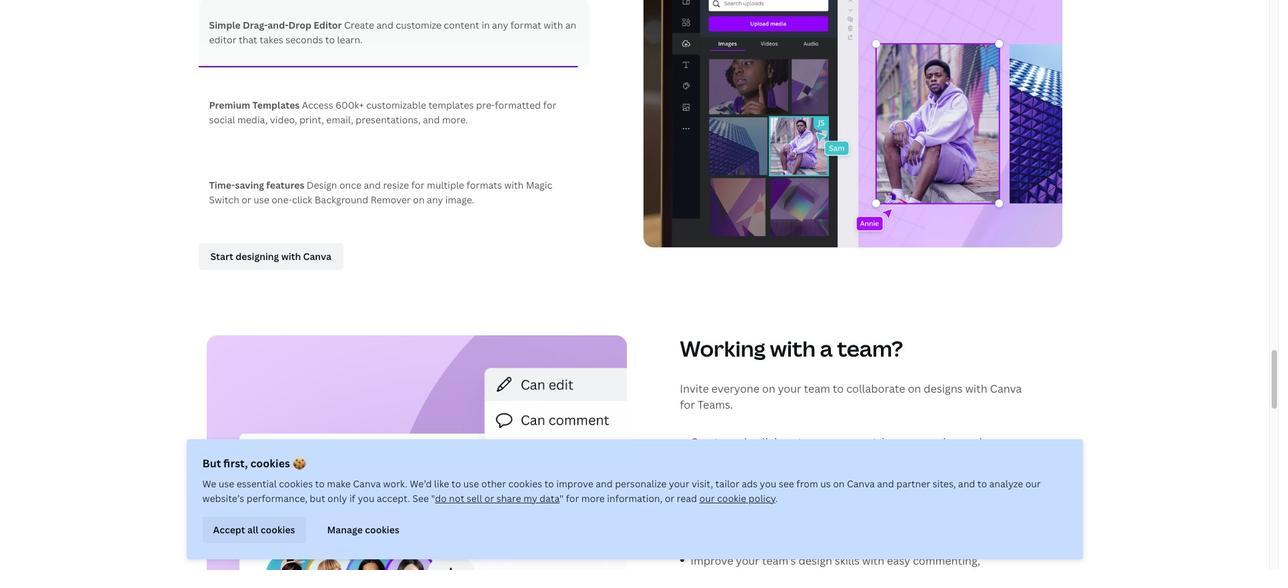 Task type: describe. For each thing, give the bounding box(es) containing it.
accept
[[213, 523, 245, 536]]

in inside create and customize content in any format with an editor that takes seconds to learn.
[[482, 19, 490, 32]]

accept all cookies
[[213, 523, 295, 536]]

design
[[799, 554, 832, 568]]

first,
[[224, 456, 248, 471]]

my
[[524, 492, 537, 505]]

accept.
[[377, 492, 410, 505]]

customize
[[396, 19, 442, 32]]

600k+
[[336, 99, 364, 112]]

and right sites,
[[958, 478, 975, 490]]

accept all cookies button
[[202, 517, 306, 544]]

2 horizontal spatial or
[[665, 492, 675, 505]]

2 " from the left
[[560, 492, 564, 505]]

work.
[[383, 478, 408, 490]]

email,
[[326, 114, 353, 126]]

click
[[292, 194, 312, 206]]

with inside create and customize content in any format with an editor that takes seconds to learn.
[[544, 19, 563, 32]]

learn.
[[337, 34, 363, 46]]

and inside design once and resize for multiple formats with magic switch or use one-click background remover on any image.
[[364, 179, 381, 192]]

and up departments.
[[728, 435, 747, 450]]

video,
[[270, 114, 297, 126]]

cookies up my
[[508, 478, 542, 490]]

your inside the improve your team's design skills with easy commenting,
[[736, 554, 760, 568]]

cookies up essential
[[250, 456, 290, 471]]

your inside the invite everyone on your team to collaborate on designs with canva for teams.
[[778, 382, 802, 396]]

but
[[310, 492, 325, 505]]

effective
[[898, 475, 943, 489]]

or inside design once and resize for multiple formats with magic switch or use one-click background remover on any image.
[[242, 194, 251, 206]]

and inside access 600k+ customizable templates pre-formatted for social media, video, print, email, presentations, and more.
[[423, 114, 440, 126]]

other
[[481, 478, 506, 490]]

visit,
[[692, 478, 713, 490]]

team for create
[[820, 475, 847, 489]]

and right companies,
[[963, 435, 982, 450]]

policy
[[749, 492, 776, 505]]

but first, cookies 🍪
[[202, 456, 306, 471]]

teams.
[[698, 398, 733, 412]]

empower anyone in your team to create effective and professional visual content.
[[691, 475, 966, 506]]

🍪
[[293, 456, 306, 471]]

takes
[[260, 34, 283, 46]]

premium templates
[[209, 99, 302, 112]]

design once and resize for multiple formats with magic switch or use one-click background remover on any image.
[[209, 179, 552, 206]]

access
[[302, 99, 333, 112]]

customizable
[[366, 99, 426, 112]]

if
[[349, 492, 356, 505]]

background
[[315, 194, 368, 206]]

templates
[[252, 99, 300, 112]]

any inside design once and resize for multiple formats with magic switch or use one-click background remover on any image.
[[427, 194, 443, 206]]

tailor
[[716, 478, 740, 490]]

sites,
[[933, 478, 956, 490]]

sell
[[467, 492, 482, 505]]

canva inside the invite everyone on your team to collaborate on designs with canva for teams.
[[990, 382, 1022, 396]]

your inside empower anyone in your team to create effective and professional visual content.
[[794, 475, 818, 489]]

media,
[[237, 114, 268, 126]]

to left analyze
[[978, 478, 987, 490]]

design
[[307, 179, 337, 192]]

to inside the invite everyone on your team to collaborate on designs with canva for teams.
[[833, 382, 844, 396]]

not
[[449, 492, 465, 505]]

1 horizontal spatial canva
[[847, 478, 875, 490]]

one-
[[272, 194, 292, 206]]

any inside create and customize content in any format with an editor that takes seconds to learn.
[[492, 19, 508, 32]]

invite everyone on your team to collaborate on designs with canva for teams.
[[680, 382, 1022, 412]]

magic
[[526, 179, 552, 192]]

an
[[565, 19, 576, 32]]

everyone
[[712, 382, 760, 396]]

switch
[[209, 194, 239, 206]]

your inside we use essential cookies to make canva work. we'd like to use other cookies to improve and personalize your visit, tailor ads you see from us on canva and partner sites, and to analyze our website's performance, but only if you accept. see "
[[669, 478, 690, 490]]

once
[[339, 179, 362, 192]]

social
[[209, 114, 235, 126]]

only
[[328, 492, 347, 505]]

collaborate inside the invite everyone on your team to collaborate on designs with canva for teams.
[[847, 382, 906, 396]]

read
[[677, 492, 697, 505]]

we
[[202, 478, 216, 490]]

more
[[581, 492, 605, 505]]

and up do not sell or share my data " for more information, or read our cookie policy .
[[596, 478, 613, 490]]

information,
[[607, 492, 663, 505]]

print,
[[299, 114, 324, 126]]

to right 'like'
[[452, 478, 461, 490]]

companies,
[[901, 435, 960, 450]]

designs
[[924, 382, 963, 396]]

with inside the invite everyone on your team to collaborate on designs with canva for teams.
[[965, 382, 988, 396]]

for inside access 600k+ customizable templates pre-formatted for social media, video, print, email, presentations, and more.
[[543, 99, 557, 112]]

features
[[266, 179, 305, 192]]

image.
[[445, 194, 474, 206]]

cookies down 🍪 on the bottom of page
[[279, 478, 313, 490]]

all
[[247, 523, 258, 536]]

" inside we use essential cookies to make canva work. we'd like to use other cookies to improve and personalize your visit, tailor ads you see from us on canva and partner sites, and to analyze our website's performance, but only if you accept. see "
[[431, 492, 435, 505]]

cookies down accept.
[[365, 523, 399, 536]]

working with a team?
[[680, 334, 903, 363]]

0 vertical spatial you
[[760, 478, 777, 490]]

use for saving
[[254, 194, 269, 206]]

analyze
[[990, 478, 1023, 490]]

create for customize
[[344, 19, 374, 32]]

templates
[[428, 99, 474, 112]]

seconds
[[286, 34, 323, 46]]

for inside the invite everyone on your team to collaborate on designs with canva for teams.
[[680, 398, 695, 412]]

performance,
[[247, 492, 307, 505]]

on inside we use essential cookies to make canva work. we'd like to use other cookies to improve and personalize your visit, tailor ads you see from us on canva and partner sites, and to analyze our website's performance, but only if you accept. see "
[[833, 478, 845, 490]]

with left a at bottom right
[[770, 334, 816, 363]]

to inside create and customize content in any format with an editor that takes seconds to learn.
[[325, 34, 335, 46]]

manage
[[327, 523, 363, 536]]

0 horizontal spatial canva
[[353, 478, 381, 490]]

that
[[239, 34, 257, 46]]

make
[[327, 478, 351, 490]]

formats
[[467, 179, 502, 192]]

0 horizontal spatial you
[[358, 492, 375, 505]]



Task type: vqa. For each thing, say whether or not it's contained in the screenshot.


Task type: locate. For each thing, give the bounding box(es) containing it.
canva
[[990, 382, 1022, 396], [353, 478, 381, 490], [847, 478, 875, 490]]

in
[[482, 19, 490, 32], [782, 475, 792, 489]]

0 horizontal spatial collaborate
[[750, 435, 809, 450]]

to left create
[[849, 475, 860, 489]]

ui - invite to collaborate (6) image
[[206, 336, 627, 570]]

and left customize
[[376, 19, 394, 32]]

create up learn.
[[344, 19, 374, 32]]

website's
[[202, 492, 244, 505]]

working
[[680, 334, 766, 363]]

we use essential cookies to make canva work. we'd like to use other cookies to improve and personalize your visit, tailor ads you see from us on canva and partner sites, and to analyze our website's performance, but only if you accept. see "
[[202, 478, 1041, 505]]

"
[[431, 492, 435, 505], [560, 492, 564, 505]]

team inside the invite everyone on your team to collaborate on designs with canva for teams.
[[804, 382, 830, 396]]

collaborate down team?
[[847, 382, 906, 396]]

collaborate inside create and collaborate across countries, companies, and departments.
[[750, 435, 809, 450]]

formatted
[[495, 99, 541, 112]]

in right content
[[482, 19, 490, 32]]

our
[[1026, 478, 1041, 490], [700, 492, 715, 505]]

0 vertical spatial any
[[492, 19, 508, 32]]

team's
[[762, 554, 796, 568]]

use
[[254, 194, 269, 206], [219, 478, 234, 490], [463, 478, 479, 490]]

editor
[[314, 19, 342, 32]]

1 " from the left
[[431, 492, 435, 505]]

personalize
[[615, 478, 667, 490]]

1 horizontal spatial create
[[691, 435, 725, 450]]

team for collaborate
[[804, 382, 830, 396]]

team
[[804, 382, 830, 396], [820, 475, 847, 489]]

1 vertical spatial you
[[358, 492, 375, 505]]

or down saving
[[242, 194, 251, 206]]

1 vertical spatial our
[[700, 492, 715, 505]]

create and collaborate across countries, companies, and departments.
[[691, 435, 982, 467]]

0 vertical spatial collaborate
[[847, 382, 906, 396]]

on right us
[[833, 478, 845, 490]]

on inside design once and resize for multiple formats with magic switch or use one-click background remover on any image.
[[413, 194, 425, 206]]

premium
[[209, 99, 250, 112]]

you up visual
[[760, 478, 777, 490]]

" down the improve
[[560, 492, 564, 505]]

0 horizontal spatial or
[[242, 194, 251, 206]]

1 horizontal spatial collaborate
[[847, 382, 906, 396]]

content
[[444, 19, 479, 32]]

our cookie policy link
[[700, 492, 776, 505]]

improve
[[556, 478, 593, 490]]

your down working with a team?
[[778, 382, 802, 396]]

1 horizontal spatial you
[[760, 478, 777, 490]]

or
[[242, 194, 251, 206], [485, 492, 494, 505], [665, 492, 675, 505]]

data
[[540, 492, 560, 505]]

time-
[[209, 179, 235, 192]]

create up departments.
[[691, 435, 725, 450]]

any
[[492, 19, 508, 32], [427, 194, 443, 206]]

with left easy
[[862, 554, 885, 568]]

to up but
[[315, 478, 325, 490]]

for down invite
[[680, 398, 695, 412]]

you
[[760, 478, 777, 490], [358, 492, 375, 505]]

use inside design once and resize for multiple formats with magic switch or use one-click background remover on any image.
[[254, 194, 269, 206]]

create inside create and customize content in any format with an editor that takes seconds to learn.
[[344, 19, 374, 32]]

create
[[863, 475, 896, 489]]

team right from
[[820, 475, 847, 489]]

like
[[434, 478, 449, 490]]

us
[[821, 478, 831, 490]]

0 vertical spatial in
[[482, 19, 490, 32]]

use up sell
[[463, 478, 479, 490]]

use up website's
[[219, 478, 234, 490]]

ui - drag drop editor (7) image
[[643, 0, 1063, 248]]

canva up if
[[353, 478, 381, 490]]

any left "format"
[[492, 19, 508, 32]]

visual
[[757, 492, 787, 506]]

or right sell
[[485, 492, 494, 505]]

0 horizontal spatial in
[[482, 19, 490, 32]]

0 vertical spatial team
[[804, 382, 830, 396]]

skills
[[835, 554, 860, 568]]

with inside design once and resize for multiple formats with magic switch or use one-click background remover on any image.
[[504, 179, 524, 192]]

1 horizontal spatial "
[[560, 492, 564, 505]]

more.
[[442, 114, 468, 126]]

see
[[413, 492, 429, 505]]

and
[[376, 19, 394, 32], [423, 114, 440, 126], [364, 179, 381, 192], [728, 435, 747, 450], [963, 435, 982, 450], [946, 475, 966, 489], [596, 478, 613, 490], [877, 478, 894, 490], [958, 478, 975, 490]]

on right everyone
[[762, 382, 775, 396]]

to inside empower anyone in your team to create effective and professional visual content.
[[849, 475, 860, 489]]

use for first,
[[463, 478, 479, 490]]

for down the improve
[[566, 492, 579, 505]]

simple drag-and-drop editor
[[209, 19, 342, 32]]

1 horizontal spatial our
[[1026, 478, 1041, 490]]

to down team?
[[833, 382, 844, 396]]

manage cookies button
[[317, 517, 410, 544]]

our right analyze
[[1026, 478, 1041, 490]]

editor
[[209, 34, 236, 46]]

1 vertical spatial any
[[427, 194, 443, 206]]

do not sell or share my data " for more information, or read our cookie policy .
[[435, 492, 778, 505]]

on right remover
[[413, 194, 425, 206]]

0 horizontal spatial "
[[431, 492, 435, 505]]

to
[[325, 34, 335, 46], [833, 382, 844, 396], [849, 475, 860, 489], [315, 478, 325, 490], [452, 478, 461, 490], [545, 478, 554, 490], [978, 478, 987, 490]]

for inside design once and resize for multiple formats with magic switch or use one-click background remover on any image.
[[411, 179, 425, 192]]

and right effective at right
[[946, 475, 966, 489]]

professional
[[691, 492, 754, 506]]

1 horizontal spatial any
[[492, 19, 508, 32]]

2 horizontal spatial canva
[[990, 382, 1022, 396]]

empower
[[691, 475, 739, 489]]

your up 'read'
[[669, 478, 690, 490]]

our down the visit,
[[700, 492, 715, 505]]

pre-
[[476, 99, 495, 112]]

0 horizontal spatial use
[[219, 478, 234, 490]]

and inside empower anyone in your team to create effective and professional visual content.
[[946, 475, 966, 489]]

in left from
[[782, 475, 792, 489]]

multiple
[[427, 179, 464, 192]]

to down editor
[[325, 34, 335, 46]]

and left partner
[[877, 478, 894, 490]]

essential
[[237, 478, 277, 490]]

1 horizontal spatial use
[[254, 194, 269, 206]]

with left an
[[544, 19, 563, 32]]

with right designs
[[965, 382, 988, 396]]

countries,
[[847, 435, 899, 450]]

and inside create and customize content in any format with an editor that takes seconds to learn.
[[376, 19, 394, 32]]

a
[[820, 334, 833, 363]]

content.
[[789, 492, 833, 506]]

and-
[[268, 19, 289, 32]]

1 horizontal spatial in
[[782, 475, 792, 489]]

you right if
[[358, 492, 375, 505]]

1 vertical spatial create
[[691, 435, 725, 450]]

remover
[[371, 194, 411, 206]]

our inside we use essential cookies to make canva work. we'd like to use other cookies to improve and personalize your visit, tailor ads you see from us on canva and partner sites, and to analyze our website's performance, but only if you accept. see "
[[1026, 478, 1041, 490]]

but
[[202, 456, 221, 471]]

use down time-saving features
[[254, 194, 269, 206]]

team?
[[837, 334, 903, 363]]

0 horizontal spatial any
[[427, 194, 443, 206]]

team inside empower anyone in your team to create effective and professional visual content.
[[820, 475, 847, 489]]

create inside create and collaborate across countries, companies, and departments.
[[691, 435, 725, 450]]

team down a at bottom right
[[804, 382, 830, 396]]

for
[[543, 99, 557, 112], [411, 179, 425, 192], [680, 398, 695, 412], [566, 492, 579, 505]]

" right 'see'
[[431, 492, 435, 505]]

create for collaborate
[[691, 435, 725, 450]]

with inside the improve your team's design skills with easy commenting,
[[862, 554, 885, 568]]

access 600k+ customizable templates pre-formatted for social media, video, print, email, presentations, and more.
[[209, 99, 557, 126]]

share
[[497, 492, 521, 505]]

invite
[[680, 382, 709, 396]]

and right once on the left of the page
[[364, 179, 381, 192]]

2 horizontal spatial use
[[463, 478, 479, 490]]

ads
[[742, 478, 758, 490]]

time-saving features
[[209, 179, 307, 192]]

on left designs
[[908, 382, 921, 396]]

easy
[[887, 554, 911, 568]]

format
[[511, 19, 542, 32]]

.
[[776, 492, 778, 505]]

across
[[811, 435, 845, 450]]

create and customize content in any format with an editor that takes seconds to learn.
[[209, 19, 576, 46]]

for right 'formatted'
[[543, 99, 557, 112]]

to up the data
[[545, 478, 554, 490]]

create
[[344, 19, 374, 32], [691, 435, 725, 450]]

1 horizontal spatial or
[[485, 492, 494, 505]]

or left 'read'
[[665, 492, 675, 505]]

1 vertical spatial collaborate
[[750, 435, 809, 450]]

your left team's
[[736, 554, 760, 568]]

and left 'more.'
[[423, 114, 440, 126]]

canva right designs
[[990, 382, 1022, 396]]

cookies right all
[[261, 523, 295, 536]]

1 vertical spatial in
[[782, 475, 792, 489]]

0 vertical spatial our
[[1026, 478, 1041, 490]]

0 horizontal spatial create
[[344, 19, 374, 32]]

1 vertical spatial team
[[820, 475, 847, 489]]

departments.
[[691, 452, 760, 467]]

do
[[435, 492, 447, 505]]

improve
[[691, 554, 734, 568]]

in inside empower anyone in your team to create effective and professional visual content.
[[782, 475, 792, 489]]

for right resize
[[411, 179, 425, 192]]

partner
[[897, 478, 931, 490]]

anyone
[[742, 475, 780, 489]]

your up content.
[[794, 475, 818, 489]]

collaborate up see
[[750, 435, 809, 450]]

0 horizontal spatial our
[[700, 492, 715, 505]]

drop
[[289, 19, 311, 32]]

with left magic at the left top of page
[[504, 179, 524, 192]]

do not sell or share my data link
[[435, 492, 560, 505]]

canva right us
[[847, 478, 875, 490]]

with
[[544, 19, 563, 32], [504, 179, 524, 192], [770, 334, 816, 363], [965, 382, 988, 396], [862, 554, 885, 568]]

0 vertical spatial create
[[344, 19, 374, 32]]

on
[[413, 194, 425, 206], [762, 382, 775, 396], [908, 382, 921, 396], [833, 478, 845, 490]]

any down multiple
[[427, 194, 443, 206]]



